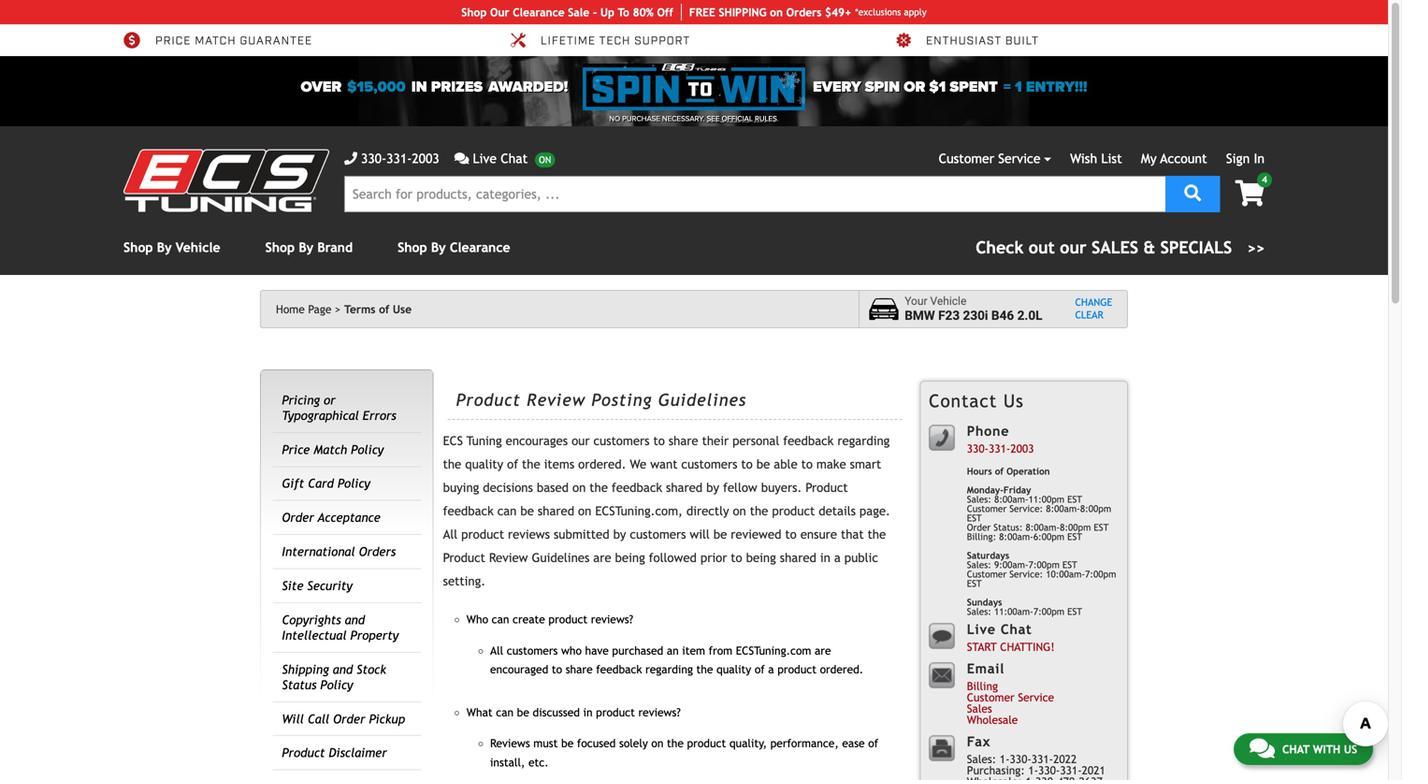 Task type: describe. For each thing, give the bounding box(es) containing it.
0 vertical spatial orders
[[787, 6, 822, 19]]

0 vertical spatial 330-331-2003 link
[[344, 149, 440, 168]]

site security
[[282, 579, 353, 593]]

home page link
[[276, 303, 341, 316]]

of left use
[[379, 303, 390, 316]]

330- right phone icon
[[361, 151, 387, 166]]

reviewed
[[731, 527, 782, 542]]

search image
[[1185, 185, 1202, 202]]

1 horizontal spatial by
[[707, 481, 720, 495]]

intellectual
[[282, 628, 347, 643]]

customers down their
[[682, 457, 738, 472]]

331- inside phone 330-331-2003
[[989, 442, 1011, 455]]

my account link
[[1141, 151, 1208, 166]]

shop by clearance
[[398, 240, 510, 255]]

regarding inside all customers who have purchased an item from ecstuning.com are encouraged to share feedback regarding the quality of a product ordered.
[[646, 663, 693, 676]]

0 horizontal spatial in
[[411, 78, 427, 96]]

chat with us
[[1283, 743, 1358, 756]]

to left ensure
[[785, 527, 797, 542]]

vehicle inside your vehicle bmw f23 230i b46 2.0l
[[931, 295, 967, 308]]

ecs tuning image
[[124, 149, 329, 212]]

8:00am- up 9:00am-
[[1000, 531, 1034, 542]]

price for price match policy
[[282, 442, 310, 457]]

off
[[657, 6, 674, 19]]

product down the buyers.
[[772, 504, 815, 519]]

reviews
[[508, 527, 550, 542]]

-
[[593, 6, 597, 19]]

gift card policy
[[282, 477, 371, 491]]

live for live chat start chatting!
[[967, 622, 996, 637]]

copyrights and intellectual property link
[[282, 613, 399, 643]]

shop our clearance sale - up to 80% off
[[462, 6, 674, 19]]

tech
[[599, 33, 631, 48]]

product down make
[[806, 481, 848, 495]]

to up want
[[654, 434, 665, 448]]

be left discussed
[[517, 706, 530, 719]]

shop for shop our clearance sale - up to 80% off
[[462, 6, 487, 19]]

no purchase necessary. see official rules .
[[610, 114, 779, 124]]

sales inside email billing customer service sales wholesale
[[967, 702, 993, 715]]

=
[[1004, 78, 1012, 96]]

necessary.
[[662, 114, 705, 124]]

buyers.
[[761, 481, 802, 495]]

solely
[[619, 737, 648, 750]]

on right based
[[573, 481, 586, 495]]

entry!!!
[[1026, 78, 1088, 96]]

330-331-2003
[[361, 151, 440, 166]]

to up the "fellow"
[[742, 457, 753, 472]]

prizes
[[431, 78, 483, 96]]

international orders
[[282, 545, 396, 559]]

1 horizontal spatial 330-331-2003 link
[[967, 442, 1034, 455]]

product up solely
[[596, 706, 635, 719]]

2 vertical spatial chat
[[1283, 743, 1310, 756]]

apply
[[904, 7, 927, 17]]

330- left 2021 on the right
[[1039, 764, 1061, 777]]

by for vehicle
[[157, 240, 172, 255]]

monday-
[[967, 485, 1004, 495]]

service inside email billing customer service sales wholesale
[[1018, 691, 1055, 704]]

start chatting! link
[[967, 640, 1055, 653]]

reviews must be focused solely on the product quality, performance, ease of install, etc.
[[490, 737, 879, 769]]

on right ping
[[770, 6, 783, 19]]

price match guarantee link
[[124, 32, 313, 49]]

2022
[[1054, 753, 1077, 766]]

live for live chat
[[473, 151, 497, 166]]

0 horizontal spatial order
[[282, 511, 314, 525]]

product disclaimer link
[[282, 746, 387, 760]]

all inside all customers who have purchased an item from ecstuning.com are encouraged to share feedback regarding the quality of a product ordered.
[[490, 644, 504, 657]]

will
[[690, 527, 710, 542]]

of inside ecs tuning encourages our customers to share their personal feedback regarding the quality of the items ordered. we want customers to be able to make smart buying decisions based on the feedback shared by fellow buyers. product feedback can be shared on ecstuning.com, directly on the product details page. all product reviews submitted by customers will be reviewed to ensure that the product review guidelines are being followed prior to being shared in a public setting.
[[507, 457, 518, 472]]

330- left 2022
[[1010, 753, 1032, 766]]

will call order pickup link
[[282, 712, 405, 726]]

purchase
[[622, 114, 661, 124]]

disclaimer
[[329, 746, 387, 760]]

policy for price match policy
[[351, 442, 384, 457]]

email
[[967, 661, 1005, 676]]

quality inside ecs tuning encourages our customers to share their personal feedback regarding the quality of the items ordered. we want customers to be able to make smart buying decisions based on the feedback shared by fellow buyers. product feedback can be shared on ecstuning.com, directly on the product details page. all product reviews submitted by customers will be reviewed to ensure that the product review guidelines are being followed prior to being shared in a public setting.
[[465, 457, 504, 472]]

product down 'will'
[[282, 746, 325, 760]]

and for intellectual
[[345, 613, 365, 627]]

wholesale
[[967, 713, 1018, 726]]

will
[[282, 712, 304, 726]]

7:00pm down 10:00am-
[[1034, 606, 1065, 617]]

the down page.
[[868, 527, 886, 542]]

feedback inside all customers who have purchased an item from ecstuning.com are encouraged to share feedback regarding the quality of a product ordered.
[[596, 663, 642, 676]]

shop for shop by vehicle
[[124, 240, 153, 255]]

to
[[618, 6, 630, 19]]

to right able
[[802, 457, 813, 472]]

by for brand
[[299, 240, 314, 255]]

Search text field
[[344, 176, 1166, 212]]

wish
[[1071, 151, 1098, 166]]

performance,
[[771, 737, 839, 750]]

are inside ecs tuning encourages our customers to share their personal feedback regarding the quality of the items ordered. we want customers to be able to make smart buying decisions based on the feedback shared by fellow buyers. product feedback can be shared on ecstuning.com, directly on the product details page. all product reviews submitted by customers will be reviewed to ensure that the product review guidelines are being followed prior to being shared in a public setting.
[[594, 551, 612, 565]]

pickup
[[369, 712, 405, 726]]

of inside reviews must be focused solely on the product quality, performance, ease of install, etc.
[[869, 737, 879, 750]]

to inside all customers who have purchased an item from ecstuning.com are encouraged to share feedback regarding the quality of a product ordered.
[[552, 663, 562, 676]]

price match policy link
[[282, 442, 384, 457]]

customers inside all customers who have purchased an item from ecstuning.com are encouraged to share feedback regarding the quality of a product ordered.
[[507, 644, 558, 657]]

public
[[845, 551, 879, 565]]

phone
[[967, 423, 1010, 439]]

to right prior
[[731, 551, 743, 565]]

clearance for by
[[450, 240, 510, 255]]

match
[[314, 442, 347, 457]]

331- inside 330-331-2003 link
[[387, 151, 412, 166]]

shopping cart image
[[1236, 180, 1265, 206]]

our
[[572, 434, 590, 448]]

us inside chat with us link
[[1344, 743, 1358, 756]]

live chat
[[473, 151, 528, 166]]

the down ecs
[[443, 457, 462, 472]]

use
[[393, 303, 412, 316]]

can for create
[[492, 613, 509, 626]]

the down encourages
[[522, 457, 541, 472]]

ensure
[[801, 527, 837, 542]]

1 horizontal spatial 1-
[[1029, 764, 1039, 777]]

0 horizontal spatial 2003
[[412, 151, 440, 166]]

7:00pm down the 6:00pm
[[1029, 560, 1060, 570]]

230i
[[963, 308, 989, 323]]

stock
[[357, 662, 386, 677]]

2003 inside phone 330-331-2003
[[1011, 442, 1034, 455]]

their
[[702, 434, 729, 448]]

wish list link
[[1071, 151, 1123, 166]]

who
[[467, 613, 488, 626]]

status:
[[994, 522, 1023, 533]]

tuning
[[467, 434, 502, 448]]

review inside ecs tuning encourages our customers to share their personal feedback regarding the quality of the items ordered. we want customers to be able to make smart buying decisions based on the feedback shared by fellow buyers. product feedback can be shared on ecstuning.com, directly on the product details page. all product reviews submitted by customers will be reviewed to ensure that the product review guidelines are being followed prior to being shared in a public setting.
[[489, 551, 528, 565]]

rules
[[755, 114, 777, 124]]

product up setting.
[[443, 551, 486, 565]]

gift card policy link
[[282, 477, 371, 491]]

ordered. inside all customers who have purchased an item from ecstuning.com are encouraged to share feedback regarding the quality of a product ordered.
[[820, 663, 864, 676]]

feedback up able
[[783, 434, 834, 448]]

1 vertical spatial shared
[[538, 504, 575, 519]]

smart
[[850, 457, 882, 472]]

4 link
[[1221, 173, 1273, 208]]

.
[[777, 114, 779, 124]]

phone 330-331-2003
[[967, 423, 1034, 455]]

be up "reviews"
[[521, 504, 534, 519]]

bmw
[[905, 308, 935, 323]]

product review posting guidelines
[[456, 390, 747, 410]]

in
[[1254, 151, 1265, 166]]

1 vertical spatial 8:00pm
[[1060, 522, 1091, 533]]

2 horizontal spatial shared
[[780, 551, 817, 565]]

spin
[[865, 78, 900, 96]]

etc.
[[529, 756, 549, 769]]

sign in link
[[1227, 151, 1265, 166]]

of inside hours of operation monday-friday sales: 8:00am-11:00pm est customer service: 8:00am-8:00pm est order status: 8:00am-8:00pm est billing: 8:00am-6:00pm est saturdays sales: 9:00am-7:00pm est customer service: 10:00am-7:00pm est sundays sales: 11:00am-7:00pm est
[[995, 466, 1004, 477]]

product up 'who'
[[549, 613, 588, 626]]

match
[[195, 33, 236, 48]]

that
[[841, 527, 864, 542]]

sundays
[[967, 597, 1003, 608]]

product left "reviews"
[[461, 527, 504, 542]]

a inside ecs tuning encourages our customers to share their personal feedback regarding the quality of the items ordered. we want customers to be able to make smart buying decisions based on the feedback shared by fellow buyers. product feedback can be shared on ecstuning.com, directly on the product details page. all product reviews submitted by customers will be reviewed to ensure that the product review guidelines are being followed prior to being shared in a public setting.
[[835, 551, 841, 565]]

shipping and stock status policy link
[[282, 662, 386, 692]]

all inside ecs tuning encourages our customers to share their personal feedback regarding the quality of the items ordered. we want customers to be able to make smart buying decisions based on the feedback shared by fellow buyers. product feedback can be shared on ecstuning.com, directly on the product details page. all product reviews submitted by customers will be reviewed to ensure that the product review guidelines are being followed prior to being shared in a public setting.
[[443, 527, 458, 542]]

clearance for our
[[513, 6, 565, 19]]

from
[[709, 644, 733, 657]]

terms
[[344, 303, 376, 316]]

the right based
[[590, 481, 608, 495]]

able
[[774, 457, 798, 472]]

be left able
[[757, 457, 770, 472]]

friday
[[1004, 485, 1032, 495]]

page
[[308, 303, 332, 316]]

regarding inside ecs tuning encourages our customers to share their personal feedback regarding the quality of the items ordered. we want customers to be able to make smart buying decisions based on the feedback shared by fellow buyers. product feedback can be shared on ecstuning.com, directly on the product details page. all product reviews submitted by customers will be reviewed to ensure that the product review guidelines are being followed prior to being shared in a public setting.
[[838, 434, 890, 448]]

feedback down the we
[[612, 481, 663, 495]]

service inside customer service dropdown button
[[999, 151, 1041, 166]]

what can be discussed in product reviews?
[[467, 706, 681, 719]]

on up submitted
[[578, 504, 592, 519]]

share inside ecs tuning encourages our customers to share their personal feedback regarding the quality of the items ordered. we want customers to be able to make smart buying decisions based on the feedback shared by fellow buyers. product feedback can be shared on ecstuning.com, directly on the product details page. all product reviews submitted by customers will be reviewed to ensure that the product review guidelines are being followed prior to being shared in a public setting.
[[669, 434, 699, 448]]

sales inside sales & specials link
[[1092, 238, 1139, 257]]

wholesale link
[[967, 713, 1018, 726]]

1 horizontal spatial shared
[[666, 481, 703, 495]]

2 service: from the top
[[1010, 569, 1044, 580]]

guidelines inside ecs tuning encourages our customers to share their personal feedback regarding the quality of the items ordered. we want customers to be able to make smart buying decisions based on the feedback shared by fellow buyers. product feedback can be shared on ecstuning.com, directly on the product details page. all product reviews submitted by customers will be reviewed to ensure that the product review guidelines are being followed prior to being shared in a public setting.
[[532, 551, 590, 565]]

shop by brand link
[[265, 240, 353, 255]]

a inside all customers who have purchased an item from ecstuning.com are encouraged to share feedback regarding the quality of a product ordered.
[[769, 663, 774, 676]]

ping
[[742, 6, 767, 19]]



Task type: locate. For each thing, give the bounding box(es) containing it.
by down ecstuning.com,
[[613, 527, 626, 542]]

2 vertical spatial shared
[[780, 551, 817, 565]]

customer service link
[[967, 691, 1055, 704]]

wish list
[[1071, 151, 1123, 166]]

and
[[345, 613, 365, 627], [333, 662, 353, 677]]

1 vertical spatial price
[[282, 442, 310, 457]]

330-
[[361, 151, 387, 166], [967, 442, 989, 455], [1010, 753, 1032, 766], [1039, 764, 1061, 777]]

page.
[[860, 504, 891, 519]]

2021
[[1082, 764, 1106, 777]]

b46
[[992, 308, 1015, 323]]

product down ecstuning.com
[[778, 663, 817, 676]]

decisions
[[483, 481, 533, 495]]

1 horizontal spatial chat
[[1001, 622, 1033, 637]]

the up reviewed
[[750, 504, 769, 519]]

in down ensure
[[821, 551, 831, 565]]

1 vertical spatial in
[[821, 551, 831, 565]]

product inside reviews must be focused solely on the product quality, performance, ease of install, etc.
[[687, 737, 726, 750]]

1 horizontal spatial quality
[[717, 663, 752, 676]]

regarding down an
[[646, 663, 693, 676]]

0 vertical spatial 8:00pm
[[1081, 503, 1112, 514]]

sales left & in the top right of the page
[[1092, 238, 1139, 257]]

1- down wholesale link
[[1000, 753, 1010, 766]]

shop for shop by clearance
[[398, 240, 427, 255]]

ordered. inside ecs tuning encourages our customers to share their personal feedback regarding the quality of the items ordered. we want customers to be able to make smart buying decisions based on the feedback shared by fellow buyers. product feedback can be shared on ecstuning.com, directly on the product details page. all product reviews submitted by customers will be reviewed to ensure that the product review guidelines are being followed prior to being shared in a public setting.
[[578, 457, 626, 472]]

1 horizontal spatial guidelines
[[658, 390, 747, 410]]

no
[[610, 114, 621, 124]]

1 horizontal spatial sales
[[1092, 238, 1139, 257]]

330- down phone
[[967, 442, 989, 455]]

2 vertical spatial in
[[583, 706, 593, 719]]

2 vertical spatial policy
[[320, 678, 353, 692]]

2 horizontal spatial in
[[821, 551, 831, 565]]

sales:
[[967, 494, 992, 505], [967, 560, 992, 570], [967, 606, 992, 617], [967, 753, 997, 766]]

shared down want
[[666, 481, 703, 495]]

2 vertical spatial can
[[496, 706, 514, 719]]

0 horizontal spatial orders
[[359, 545, 396, 559]]

1 horizontal spatial order
[[333, 712, 365, 726]]

0 vertical spatial chat
[[501, 151, 528, 166]]

1 horizontal spatial regarding
[[838, 434, 890, 448]]

product left quality,
[[687, 737, 726, 750]]

of right hours
[[995, 466, 1004, 477]]

pricing
[[282, 393, 320, 407]]

8:00am- up the 6:00pm
[[1046, 503, 1081, 514]]

live inside 'live chat start chatting!'
[[967, 622, 996, 637]]

2003 left live chat on the left of page
[[412, 151, 440, 166]]

80%
[[633, 6, 654, 19]]

by
[[157, 240, 172, 255], [299, 240, 314, 255], [431, 240, 446, 255]]

comments image inside chat with us link
[[1250, 737, 1275, 760]]

0 horizontal spatial regarding
[[646, 663, 693, 676]]

regarding up the smart
[[838, 434, 890, 448]]

all down buying
[[443, 527, 458, 542]]

0 vertical spatial guidelines
[[658, 390, 747, 410]]

0 horizontal spatial reviews?
[[591, 613, 634, 626]]

1 vertical spatial quality
[[717, 663, 752, 676]]

and for stock
[[333, 662, 353, 677]]

international orders link
[[282, 545, 396, 559]]

0 horizontal spatial sales
[[967, 702, 993, 715]]

card
[[308, 477, 334, 491]]

the inside all customers who have purchased an item from ecstuning.com are encouraged to share feedback regarding the quality of a product ordered.
[[697, 663, 713, 676]]

change clear
[[1076, 297, 1113, 321]]

customers up encouraged on the bottom left
[[507, 644, 558, 657]]

0 vertical spatial all
[[443, 527, 458, 542]]

ordered. down our
[[578, 457, 626, 472]]

policy right card
[[338, 477, 371, 491]]

review down "reviews"
[[489, 551, 528, 565]]

3 by from the left
[[431, 240, 446, 255]]

0 vertical spatial a
[[835, 551, 841, 565]]

site security link
[[282, 579, 353, 593]]

feedback down buying
[[443, 504, 494, 519]]

order left status:
[[967, 522, 991, 533]]

1 vertical spatial comments image
[[1250, 737, 1275, 760]]

*exclusions apply link
[[855, 5, 927, 19]]

1 vertical spatial by
[[613, 527, 626, 542]]

of inside all customers who have purchased an item from ecstuning.com are encouraged to share feedback regarding the quality of a product ordered.
[[755, 663, 765, 676]]

of down ecstuning.com
[[755, 663, 765, 676]]

quality inside all customers who have purchased an item from ecstuning.com are encouraged to share feedback regarding the quality of a product ordered.
[[717, 663, 752, 676]]

list
[[1102, 151, 1123, 166]]

0 vertical spatial regarding
[[838, 434, 890, 448]]

quality
[[465, 457, 504, 472], [717, 663, 752, 676]]

0 vertical spatial reviews?
[[591, 613, 634, 626]]

1 horizontal spatial price
[[282, 442, 310, 457]]

0 vertical spatial quality
[[465, 457, 504, 472]]

0 horizontal spatial guidelines
[[532, 551, 590, 565]]

quality down from on the bottom of the page
[[717, 663, 752, 676]]

clearance right our
[[513, 6, 565, 19]]

0 vertical spatial or
[[904, 78, 926, 96]]

11:00pm
[[1029, 494, 1065, 505]]

customer inside dropdown button
[[939, 151, 995, 166]]

personal
[[733, 434, 780, 448]]

0 vertical spatial ordered.
[[578, 457, 626, 472]]

1 horizontal spatial by
[[299, 240, 314, 255]]

0 vertical spatial in
[[411, 78, 427, 96]]

are inside all customers who have purchased an item from ecstuning.com are encouraged to share feedback regarding the quality of a product ordered.
[[815, 644, 831, 657]]

service: down friday
[[1010, 503, 1044, 514]]

home page
[[276, 303, 332, 316]]

on down the "fellow"
[[733, 504, 746, 519]]

reviews
[[490, 737, 530, 750]]

1 vertical spatial sales
[[967, 702, 993, 715]]

the inside reviews must be focused solely on the product quality, performance, ease of install, etc.
[[667, 737, 684, 750]]

0 vertical spatial price
[[155, 33, 191, 48]]

0 horizontal spatial or
[[324, 393, 336, 407]]

can inside ecs tuning encourages our customers to share their personal feedback regarding the quality of the items ordered. we want customers to be able to make smart buying decisions based on the feedback shared by fellow buyers. product feedback can be shared on ecstuning.com, directly on the product details page. all product reviews submitted by customers will be reviewed to ensure that the product review guidelines are being followed prior to being shared in a public setting.
[[498, 504, 517, 519]]

start
[[967, 640, 997, 653]]

8:00pm right 11:00pm
[[1081, 503, 1112, 514]]

sales link
[[967, 702, 993, 715]]

property
[[350, 628, 399, 643]]

1 horizontal spatial 2003
[[1011, 442, 1034, 455]]

be right will in the bottom of the page
[[714, 527, 727, 542]]

0 vertical spatial 2003
[[412, 151, 440, 166]]

up
[[601, 6, 615, 19]]

enthusiast built
[[926, 33, 1039, 48]]

1 vertical spatial us
[[1344, 743, 1358, 756]]

1 by from the left
[[157, 240, 172, 255]]

a left public
[[835, 551, 841, 565]]

4 sales: from the top
[[967, 753, 997, 766]]

live inside "link"
[[473, 151, 497, 166]]

0 horizontal spatial are
[[594, 551, 612, 565]]

or left the $1
[[904, 78, 926, 96]]

2 horizontal spatial order
[[967, 522, 991, 533]]

vehicle up f23
[[931, 295, 967, 308]]

can
[[498, 504, 517, 519], [492, 613, 509, 626], [496, 706, 514, 719]]

price up the gift
[[282, 442, 310, 457]]

policy
[[351, 442, 384, 457], [338, 477, 371, 491], [320, 678, 353, 692]]

0 vertical spatial comments image
[[454, 152, 469, 165]]

0 horizontal spatial share
[[566, 663, 593, 676]]

chat inside "link"
[[501, 151, 528, 166]]

comments image
[[454, 152, 469, 165], [1250, 737, 1275, 760]]

0 horizontal spatial 330-331-2003 link
[[344, 149, 440, 168]]

service down chatting!
[[1018, 691, 1055, 704]]

1 vertical spatial and
[[333, 662, 353, 677]]

sale
[[568, 6, 590, 19]]

vehicle down ecs tuning image on the top of page
[[176, 240, 220, 255]]

customer inside email billing customer service sales wholesale
[[967, 691, 1015, 704]]

1 horizontal spatial reviews?
[[639, 706, 681, 719]]

1 vertical spatial clearance
[[450, 240, 510, 255]]

8:00am-
[[995, 494, 1029, 505], [1046, 503, 1081, 514], [1026, 522, 1060, 533], [1000, 531, 1034, 542]]

see
[[707, 114, 720, 124]]

and inside 'copyrights and intellectual property'
[[345, 613, 365, 627]]

live chat link
[[454, 149, 555, 168]]

product
[[772, 504, 815, 519], [461, 527, 504, 542], [549, 613, 588, 626], [778, 663, 817, 676], [596, 706, 635, 719], [687, 737, 726, 750]]

hours
[[967, 466, 993, 477]]

1 vertical spatial all
[[490, 644, 504, 657]]

in inside ecs tuning encourages our customers to share their personal feedback regarding the quality of the items ordered. we want customers to be able to make smart buying decisions based on the feedback shared by fellow buyers. product feedback can be shared on ecstuning.com, directly on the product details page. all product reviews submitted by customers will be reviewed to ensure that the product review guidelines are being followed prior to being shared in a public setting.
[[821, 551, 831, 565]]

0 horizontal spatial shared
[[538, 504, 575, 519]]

shipping and stock status policy
[[282, 662, 386, 692]]

policy for gift card policy
[[338, 477, 371, 491]]

chat with us link
[[1234, 734, 1374, 765]]

or inside pricing or typographical errors
[[324, 393, 336, 407]]

ecs tuning 'spin to win' contest logo image
[[583, 64, 806, 110]]

2 being from the left
[[746, 551, 776, 565]]

of right ease
[[869, 737, 879, 750]]

2 horizontal spatial by
[[431, 240, 446, 255]]

1 horizontal spatial share
[[669, 434, 699, 448]]

2003 up 'operation'
[[1011, 442, 1034, 455]]

1 vertical spatial 330-331-2003 link
[[967, 442, 1034, 455]]

support
[[635, 33, 691, 48]]

1 vertical spatial chat
[[1001, 622, 1033, 637]]

sales
[[1092, 238, 1139, 257], [967, 702, 993, 715]]

price for price match guarantee
[[155, 33, 191, 48]]

1 sales: from the top
[[967, 494, 992, 505]]

2 sales: from the top
[[967, 560, 992, 570]]

1 horizontal spatial us
[[1344, 743, 1358, 756]]

being left followed
[[615, 551, 645, 565]]

errors
[[363, 408, 397, 423]]

billing:
[[967, 531, 997, 542]]

ordered. up ease
[[820, 663, 864, 676]]

reviews? up solely
[[639, 706, 681, 719]]

shared down ensure
[[780, 551, 817, 565]]

service: left 10:00am-
[[1010, 569, 1044, 580]]

price
[[155, 33, 191, 48], [282, 442, 310, 457]]

1 vertical spatial service:
[[1010, 569, 1044, 580]]

guidelines
[[658, 390, 747, 410], [532, 551, 590, 565]]

clearance down live chat on the left of page
[[450, 240, 510, 255]]

sales: down billing:
[[967, 560, 992, 570]]

on inside reviews must be focused solely on the product quality, performance, ease of install, etc.
[[652, 737, 664, 750]]

1 horizontal spatial orders
[[787, 6, 822, 19]]

to down 'who'
[[552, 663, 562, 676]]

sales: down the fax
[[967, 753, 997, 766]]

lifetime
[[541, 33, 596, 48]]

7:00pm right 9:00am-
[[1086, 569, 1117, 580]]

live up start
[[967, 622, 996, 637]]

are down submitted
[[594, 551, 612, 565]]

0 horizontal spatial vehicle
[[176, 240, 220, 255]]

fax
[[967, 734, 991, 749]]

call
[[308, 712, 330, 726]]

2.0l
[[1018, 308, 1043, 323]]

sales: down hours
[[967, 494, 992, 505]]

be inside reviews must be focused solely on the product quality, performance, ease of install, etc.
[[561, 737, 574, 750]]

of up decisions
[[507, 457, 518, 472]]

1 vertical spatial regarding
[[646, 663, 693, 676]]

0 vertical spatial us
[[1004, 391, 1024, 411]]

clearance inside shop our clearance sale - up to 80% off link
[[513, 6, 565, 19]]

1 vertical spatial are
[[815, 644, 831, 657]]

330-331-2003 link down over $15,000 in prizes
[[344, 149, 440, 168]]

share inside all customers who have purchased an item from ecstuning.com are encouraged to share feedback regarding the quality of a product ordered.
[[566, 663, 593, 676]]

your
[[905, 295, 928, 308]]

1 horizontal spatial or
[[904, 78, 926, 96]]

330-331-2003 link down phone
[[967, 442, 1034, 455]]

0 horizontal spatial by
[[613, 527, 626, 542]]

product inside all customers who have purchased an item from ecstuning.com are encouraged to share feedback regarding the quality of a product ordered.
[[778, 663, 817, 676]]

us
[[1004, 391, 1024, 411], [1344, 743, 1358, 756]]

330- inside phone 330-331-2003
[[967, 442, 989, 455]]

1 horizontal spatial all
[[490, 644, 504, 657]]

of
[[379, 303, 390, 316], [507, 457, 518, 472], [995, 466, 1004, 477], [755, 663, 765, 676], [869, 737, 879, 750]]

create
[[513, 613, 545, 626]]

9:00am-
[[995, 560, 1029, 570]]

chat for live chat start chatting!
[[1001, 622, 1033, 637]]

orders left the $49+
[[787, 6, 822, 19]]

product up the tuning
[[456, 390, 521, 410]]

and left stock
[[333, 662, 353, 677]]

reviews? up have
[[591, 613, 634, 626]]

billing
[[967, 680, 998, 693]]

live down prizes
[[473, 151, 497, 166]]

sales: inside fax sales: 1-330-331-2022 purchasing: 1-330-331-2021
[[967, 753, 997, 766]]

and inside shipping and stock status policy
[[333, 662, 353, 677]]

shared down based
[[538, 504, 575, 519]]

comments image left chat with us on the right
[[1250, 737, 1275, 760]]

followed
[[649, 551, 697, 565]]

0 vertical spatial share
[[669, 434, 699, 448]]

8:00pm down 11:00pm
[[1060, 522, 1091, 533]]

0 horizontal spatial clearance
[[450, 240, 510, 255]]

order down the gift
[[282, 511, 314, 525]]

be right must
[[561, 737, 574, 750]]

8:00am- up status:
[[995, 494, 1029, 505]]

0 vertical spatial review
[[527, 390, 586, 410]]

are right ecstuning.com
[[815, 644, 831, 657]]

1 vertical spatial or
[[324, 393, 336, 407]]

1 horizontal spatial ordered.
[[820, 663, 864, 676]]

chat inside 'live chat start chatting!'
[[1001, 622, 1033, 637]]

&
[[1144, 238, 1156, 257]]

10:00am-
[[1046, 569, 1086, 580]]

phone image
[[344, 152, 357, 165]]

comments image for chat
[[1250, 737, 1275, 760]]

0 horizontal spatial by
[[157, 240, 172, 255]]

buying
[[443, 481, 479, 495]]

0 horizontal spatial ordered.
[[578, 457, 626, 472]]

shop for shop by brand
[[265, 240, 295, 255]]

comments image for live
[[454, 152, 469, 165]]

0 vertical spatial by
[[707, 481, 720, 495]]

home
[[276, 303, 305, 316]]

ecstuning.com,
[[595, 504, 683, 519]]

the right solely
[[667, 737, 684, 750]]

official
[[722, 114, 753, 124]]

1 vertical spatial orders
[[359, 545, 396, 559]]

0 horizontal spatial price
[[155, 33, 191, 48]]

1 service: from the top
[[1010, 503, 1044, 514]]

0 vertical spatial vehicle
[[176, 240, 220, 255]]

order right "call"
[[333, 712, 365, 726]]

policy inside shipping and stock status policy
[[320, 678, 353, 692]]

2 by from the left
[[299, 240, 314, 255]]

0 horizontal spatial a
[[769, 663, 774, 676]]

1 vertical spatial vehicle
[[931, 295, 967, 308]]

can right what
[[496, 706, 514, 719]]

1 horizontal spatial clearance
[[513, 6, 565, 19]]

all customers who have purchased an item from ecstuning.com are encouraged to share feedback regarding the quality of a product ordered.
[[490, 644, 864, 676]]

order inside hours of operation monday-friday sales: 8:00am-11:00pm est customer service: 8:00am-8:00pm est order status: 8:00am-8:00pm est billing: 8:00am-6:00pm est saturdays sales: 9:00am-7:00pm est customer service: 10:00am-7:00pm est sundays sales: 11:00am-7:00pm est
[[967, 522, 991, 533]]

11:00am-
[[995, 606, 1034, 617]]

chat
[[501, 151, 528, 166], [1001, 622, 1033, 637], [1283, 743, 1310, 756]]

in right discussed
[[583, 706, 593, 719]]

sales down billing
[[967, 702, 993, 715]]

4
[[1262, 174, 1268, 185]]

all up encouraged on the bottom left
[[490, 644, 504, 657]]

1 vertical spatial review
[[489, 551, 528, 565]]

f23
[[939, 308, 960, 323]]

ordered.
[[578, 457, 626, 472], [820, 663, 864, 676]]

0 vertical spatial shared
[[666, 481, 703, 495]]

customers up the we
[[594, 434, 650, 448]]

share down 'who'
[[566, 663, 593, 676]]

us up phone
[[1004, 391, 1024, 411]]

1 horizontal spatial vehicle
[[931, 295, 967, 308]]

1 vertical spatial policy
[[338, 477, 371, 491]]

security
[[307, 579, 353, 593]]

chat for live chat
[[501, 151, 528, 166]]

2003
[[412, 151, 440, 166], [1011, 442, 1034, 455]]

the down item
[[697, 663, 713, 676]]

a down ecstuning.com
[[769, 663, 774, 676]]

in left prizes
[[411, 78, 427, 96]]

can for be
[[496, 706, 514, 719]]

1 vertical spatial live
[[967, 622, 996, 637]]

by for clearance
[[431, 240, 446, 255]]

1 being from the left
[[615, 551, 645, 565]]

customers up followed
[[630, 527, 686, 542]]

1 vertical spatial share
[[566, 663, 593, 676]]

3 sales: from the top
[[967, 606, 992, 617]]

must
[[534, 737, 558, 750]]

1 vertical spatial service
[[1018, 691, 1055, 704]]

who can create product reviews?
[[467, 613, 634, 626]]

1 horizontal spatial in
[[583, 706, 593, 719]]

8:00am- down 11:00pm
[[1026, 522, 1060, 533]]

1 horizontal spatial being
[[746, 551, 776, 565]]

0 horizontal spatial 1-
[[1000, 753, 1010, 766]]

shop by vehicle
[[124, 240, 220, 255]]

comments image inside the live chat "link"
[[454, 152, 469, 165]]

1 horizontal spatial are
[[815, 644, 831, 657]]

feedback
[[783, 434, 834, 448], [612, 481, 663, 495], [443, 504, 494, 519], [596, 663, 642, 676]]

free ship ping on orders $49+ *exclusions apply
[[689, 6, 927, 19]]

0 vertical spatial and
[[345, 613, 365, 627]]

1 vertical spatial reviews?
[[639, 706, 681, 719]]

0 horizontal spatial all
[[443, 527, 458, 542]]

change link
[[1076, 297, 1113, 309]]

email billing customer service sales wholesale
[[967, 661, 1055, 726]]

$49+
[[825, 6, 852, 19]]

product disclaimer
[[282, 746, 387, 760]]



Task type: vqa. For each thing, say whether or not it's contained in the screenshot.
The Mfg#: associated with $173.24
no



